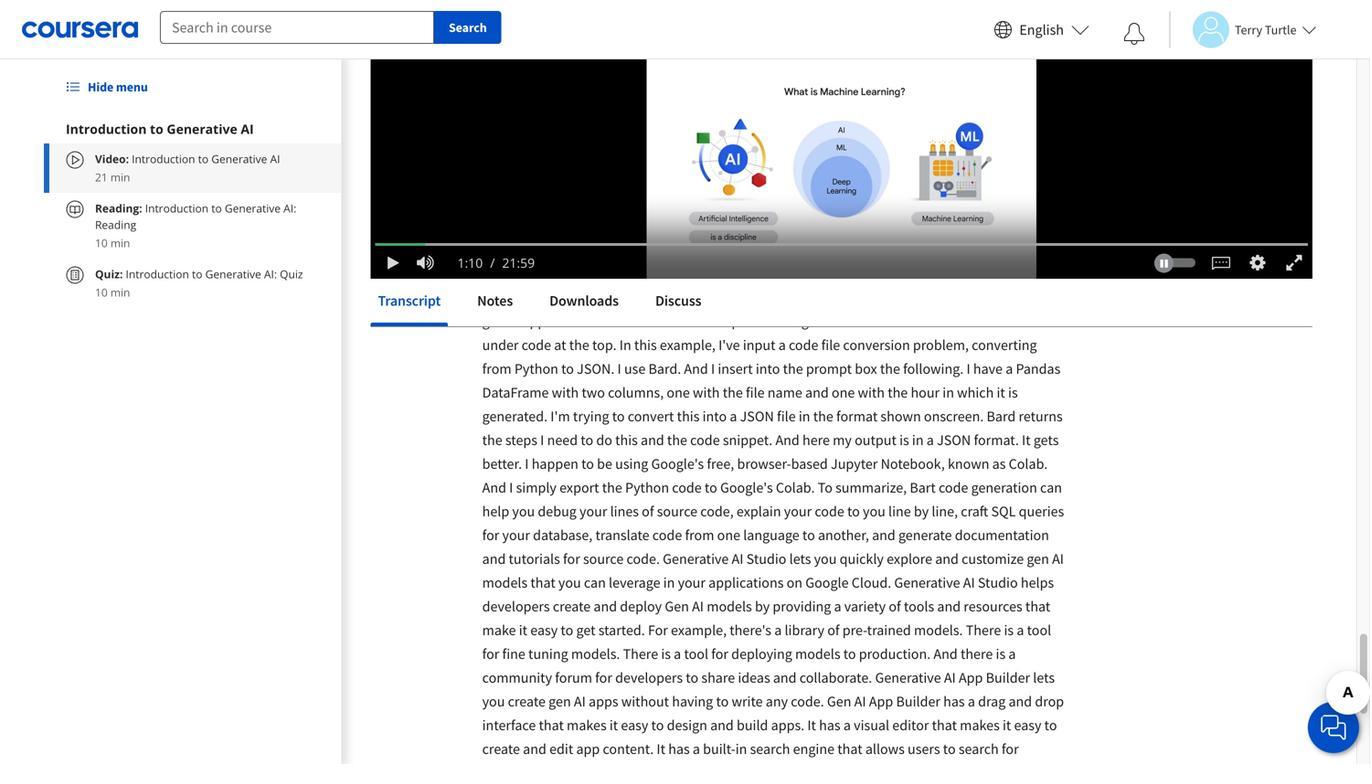 Task type: vqa. For each thing, say whether or not it's contained in the screenshot.
file within the I Have A Pandas Dataframe With Two Columns, One With The File
yes



Task type: describe. For each thing, give the bounding box(es) containing it.
models inside gen ai models that you can leverage in your applications
[[482, 574, 528, 592]]

which has been shown to be effective at generating high quality images from text descriptions. let's say you have a use case where
[[482, 193, 1066, 235]]

for inside there is a tool for fine tuning models.
[[482, 645, 499, 663]]

and up built-
[[710, 716, 734, 734]]

two
[[582, 383, 605, 402]]

menu
[[116, 79, 148, 95]]

models. inside there is a tool for fine tuning models.
[[571, 645, 620, 663]]

editor
[[892, 716, 929, 734]]

this inside bard returns the steps i need to do this and the code snippet.
[[615, 431, 638, 449]]

apps.
[[771, 716, 805, 734]]

wide
[[1006, 51, 1036, 69]]

a left vast
[[615, 51, 622, 69]]

design
[[667, 716, 707, 734]]

and down foundation
[[608, 122, 632, 140]]

you up google
[[814, 550, 837, 568]]

1 10 from the top
[[95, 235, 108, 250]]

you inside you need to gather sentiments about how your customers are
[[962, 217, 985, 235]]

1 vertical spatial colab.
[[776, 479, 815, 497]]

0 vertical spatial file
[[821, 336, 840, 354]]

ai inside the shown here are gen ai applications.
[[508, 312, 519, 330]]

easy for make
[[530, 621, 558, 639]]

10 inside the quiz: introduction to generative ai: quiz 10 min
[[95, 285, 108, 300]]

model down feeling
[[786, 265, 825, 283]]

0 vertical spatial language
[[560, 170, 616, 188]]

the up my
[[813, 407, 833, 426]]

and inside bard returns the steps i need to do this and the code snippet.
[[641, 431, 664, 449]]

generative inside the quiz: introduction to generative ai: quiz 10 min
[[205, 266, 261, 282]]

that makes it easy to design and build apps. it has a visual editor that makes
[[539, 716, 1003, 734]]

2 vertical spatial use
[[624, 360, 646, 378]]

here for shown
[[1017, 288, 1045, 307]]

2 horizontal spatial from
[[685, 526, 714, 544]]

purpose.
[[901, 265, 956, 283]]

are inside the shown here are gen ai applications.
[[1047, 288, 1067, 307]]

for inside craft sql queries for your database,
[[482, 526, 499, 544]]

you inside gen ai models that you can leverage in your applications
[[558, 574, 581, 592]]

1 vertical spatial google's
[[720, 479, 773, 497]]

and right the tools
[[937, 597, 961, 616]]

that up edit
[[539, 716, 564, 734]]

1 vertical spatial create
[[508, 692, 546, 711]]

block
[[998, 312, 1032, 330]]

and down line
[[872, 526, 896, 544]]

to inside which has been shown to be effective at generating high quality images from text descriptions. let's say you have a use case where
[[897, 193, 909, 212]]

to down analysis,
[[794, 98, 807, 117]]

having
[[672, 692, 713, 711]]

you can use the classification task sentiment analysis task button
[[482, 241, 1062, 283]]

say
[[776, 217, 796, 235]]

code down i happen to be using google's free, browser-based jupyter button
[[672, 479, 702, 497]]

images
[[558, 217, 601, 235]]

min inside the quiz: introduction to generative ai: quiz 10 min
[[110, 285, 130, 300]]

model up the tuned
[[936, 27, 975, 45]]

a up notebook,
[[927, 431, 934, 449]]

lets inside generative ai app builder lets you
[[1033, 669, 1055, 687]]

a up "create gen ai apps without having to write any code." button
[[674, 645, 681, 663]]

be inside which has been shown to be effective at generating high quality images from text descriptions. let's say you have a use case where
[[912, 193, 928, 212]]

studio for lets
[[747, 550, 787, 568]]

0 horizontal spatial generation
[[801, 312, 867, 330]]

and down generate
[[935, 550, 959, 568]]

and down the tuned
[[934, 75, 957, 93]]

video: introduction to generative ai 21 min
[[95, 151, 280, 185]]

to up another,
[[847, 502, 860, 521]]

tool for there is a tool for deploying models to production.
[[684, 645, 708, 663]]

need inside bard returns the steps i need to do this and the code snippet.
[[547, 431, 578, 449]]

0 vertical spatial colab.
[[1009, 455, 1048, 473]]

shown inside shown in the second block under code at the top.
[[870, 312, 911, 330]]

1 horizontal spatial trained
[[867, 621, 911, 639]]

i right the json.
[[618, 360, 621, 378]]

generative inside video: introduction to generative ai 21 min
[[211, 151, 267, 166]]

code down the "to"
[[815, 502, 844, 521]]

and left tutorials
[[482, 550, 506, 568]]

ai: inside the quiz: introduction to generative ai: quiz 10 min
[[264, 266, 277, 282]]

code up line,
[[939, 479, 968, 497]]

0 vertical spatial by
[[914, 502, 929, 521]]

object
[[960, 75, 999, 93]]

to down share at right
[[716, 692, 729, 711]]

the down in this example, i've input a code file conversion problem, button
[[783, 360, 803, 378]]

to inside the quiz: introduction to generative ai: quiz 10 min
[[192, 266, 202, 282]]

has up engine
[[819, 716, 841, 734]]

that inside that make it easy to get started.
[[1026, 597, 1051, 616]]

easy inside it easy to create and edit app content.
[[1014, 716, 1042, 734]]

high
[[482, 217, 509, 235]]

have inside i have a pandas dataframe with two columns, one with the file
[[973, 360, 1003, 378]]

gen ai models by providing a variety of tools and resources button
[[665, 597, 1026, 616]]

i left insert
[[711, 360, 715, 378]]

to right the "used"
[[853, 122, 866, 140]]

queries
[[1019, 502, 1064, 521]]

one inside i have a pandas dataframe with two columns, one with the file
[[667, 383, 690, 402]]

0 horizontal spatial into
[[703, 407, 727, 426]]

code right translate
[[652, 526, 682, 544]]

you inside and what if you needed to perform occupancy analytics?
[[1030, 265, 1053, 283]]

gen for models
[[665, 597, 689, 616]]

1 horizontal spatial code.
[[791, 692, 824, 711]]

1 vertical spatial this
[[677, 407, 700, 426]]

1 horizontal spatial at
[[665, 312, 677, 330]]

gen for app
[[827, 692, 851, 711]]

a inside i have a pandas dataframe with two columns, one with the file
[[1006, 360, 1013, 378]]

tool for there is a tool for fine tuning models.
[[1027, 621, 1051, 639]]

need inside you need to gather sentiments about how your customers are
[[988, 217, 1018, 235]]

prompt
[[806, 360, 852, 378]]

database,
[[533, 526, 593, 544]]

2 vertical spatial shown
[[881, 407, 921, 426]]

includes foundation models. button
[[482, 146, 1021, 188]]

and down industries,
[[946, 122, 969, 140]]

generative ai studio lets you quickly explore and customize button
[[663, 550, 1027, 568]]

ai inside gen ai models that you can leverage in your applications
[[1052, 550, 1064, 568]]

information
[[482, 764, 555, 764]]

2 task from the left
[[758, 265, 783, 283]]

i down steps
[[525, 455, 529, 473]]

1 makes from the left
[[567, 716, 607, 734]]

support.
[[624, 146, 676, 164]]

english button
[[987, 0, 1097, 59]]

box
[[855, 360, 877, 378]]

generative down translate code from one language to another, button
[[663, 550, 729, 568]]

it down 'apps'
[[610, 716, 618, 734]]

models down the applications
[[707, 597, 752, 616]]

studio for helps
[[978, 574, 1018, 592]]

1 horizontal spatial language
[[743, 526, 800, 544]]

of inside can help you debug your lines of source code,
[[642, 502, 654, 521]]

to down "create gen ai apps without having to write any code." button
[[651, 716, 664, 734]]

using
[[615, 455, 648, 473]]

introduction inside video: introduction to generative ai 21 min
[[132, 151, 195, 166]]

ai inside dropdown button
[[241, 120, 254, 138]]

2 horizontal spatial models.
[[914, 621, 963, 639]]

model up range on the top left
[[482, 51, 521, 69]]

the down i'm trying to convert this into a json file button
[[667, 431, 687, 449]]

python inside converting from python to json.
[[514, 360, 558, 378]]

bard returns the steps i need to do this and the code snippet.
[[482, 407, 1063, 449]]

and inside gen ai app builder has a drag and drop interface
[[1009, 692, 1032, 711]]

create inside the generative ai studio helps developers create and deploy
[[553, 597, 591, 616]]

for inside and there is a community forum for developers
[[595, 669, 612, 687]]

engine
[[793, 740, 835, 758]]

let's look at an example of code generation
[[604, 312, 870, 330]]

generative inside dropdown button
[[167, 120, 237, 138]]

for left just
[[828, 265, 845, 283]]

for inside and generate documentation and tutorials for source code.
[[563, 550, 580, 568]]

easy for makes
[[621, 716, 648, 734]]

related lecture content tabs tab list
[[371, 279, 1313, 326]]

fine inside there is a tool for fine tuning models.
[[502, 645, 525, 663]]

that down 'visual'
[[838, 740, 863, 758]]

quantity
[[653, 51, 704, 69]]

content.
[[603, 740, 654, 758]]

to right trying
[[612, 407, 625, 426]]

providing
[[773, 597, 831, 616]]

show notifications image
[[1123, 23, 1145, 45]]

and inside the generative ai studio helps developers create and deploy
[[594, 597, 617, 616]]

leverage
[[609, 574, 660, 592]]

care,
[[524, 122, 554, 140]]

your inside gen ai models that you can leverage in your applications
[[678, 574, 706, 592]]

generative inside introduction to generative ai: reading
[[225, 201, 281, 216]]

ai down translate code from one language to another,
[[732, 550, 744, 568]]

garden
[[825, 146, 868, 164]]

i inside i have a pandas dataframe with two columns, one with the file
[[967, 360, 971, 378]]

in this example, i've input a code file conversion problem,
[[620, 336, 972, 354]]

browser-
[[737, 455, 791, 473]]

a down on google cloud. button
[[834, 597, 842, 616]]

it gets better. button
[[482, 431, 1059, 473]]

model for just that purpose.
[[786, 265, 959, 283]]

use inside which has been shown to be effective at generating high quality images from text descriptions. let's say you have a use case where
[[867, 217, 888, 235]]

gen inside gen ai models that you can leverage in your applications
[[1027, 550, 1049, 568]]

model inside such as sentiment analysis, image captioning, and object foundation models have the potential to revolutionize many industries, including health care, finance, and customer service. they can be used to detect fraud and provide personalized customer support. vertex ai offers a model garden that
[[783, 146, 822, 164]]

introduction inside the quiz: introduction to generative ai: quiz 10 min
[[126, 266, 189, 282]]

to up collaborate.
[[843, 645, 856, 663]]

perform
[[547, 288, 597, 307]]

explain your code to you line by line, button
[[737, 502, 961, 521]]

1 vertical spatial customer
[[564, 146, 621, 164]]

to revolutionize many industries, including button
[[794, 98, 1054, 117]]

such
[[653, 75, 681, 93]]

to share ideas and collaborate.
[[686, 669, 875, 687]]

ai left 'apps'
[[574, 692, 586, 711]]

export
[[560, 479, 599, 497]]

stable
[[656, 193, 692, 212]]

is down for
[[661, 645, 671, 663]]

pre- inside a foundation model is a large ai model pre-trained
[[524, 51, 549, 69]]

app
[[576, 740, 600, 758]]

large
[[1001, 27, 1031, 45]]

for right api at the top right
[[845, 170, 862, 188]]

i'm
[[551, 407, 570, 426]]

you can use the classification task sentiment analysis task
[[482, 241, 1062, 283]]

shown here are gen ai applications.
[[482, 288, 1067, 330]]

customers
[[695, 241, 759, 259]]

have inside such as sentiment analysis, image captioning, and object foundation models have the potential to revolutionize many industries, including health care, finance, and customer service. they can be used to detect fraud and provide personalized customer support. vertex ai offers a model garden that
[[681, 98, 710, 117]]

for inside allows users to search for information within the app.
[[1002, 740, 1019, 758]]

be inside such as sentiment analysis, image captioning, and object foundation models have the potential to revolutionize many industries, including health care, finance, and customer service. they can be used to detect fraud and provide personalized customer support. vertex ai offers a model garden that
[[802, 122, 818, 140]]

0 vertical spatial or
[[899, 51, 912, 69]]

terry turtle
[[1235, 21, 1297, 38]]

an
[[680, 312, 696, 330]]

ai inside a foundation model is a large ai model pre-trained
[[1034, 27, 1046, 45]]

has down that makes it easy to design and build apps. button
[[668, 740, 690, 758]]

include
[[738, 170, 784, 188]]

of inside tuned to a wide range of downstream tasks,
[[520, 75, 532, 93]]

includes inside includes foundation models.
[[899, 146, 950, 164]]

deploying
[[731, 645, 792, 663]]

on for on a vast quantity of data designed to be adapted or fine
[[596, 51, 612, 69]]

builder for lets
[[986, 669, 1030, 687]]

the inside allows users to search for information within the app.
[[599, 764, 619, 764]]

introduction inside dropdown button
[[66, 120, 147, 138]]

the up problem,
[[928, 312, 948, 330]]

a up there is a tool for deploying models to production. on the bottom
[[774, 621, 782, 639]]

which inside which has been shown to be effective at generating high quality images from text descriptions. let's say you have a use case where
[[756, 193, 792, 212]]

gather
[[482, 241, 522, 259]]

steps
[[505, 431, 537, 449]]

you inside generative ai app builder lets you
[[482, 692, 505, 711]]

to left another,
[[803, 526, 815, 544]]

known
[[948, 455, 989, 473]]

1 horizontal spatial pre-
[[843, 621, 867, 639]]

2 vertical spatial file
[[777, 407, 796, 426]]

that right just
[[873, 265, 899, 283]]

there is a tool for deploying models to production. button
[[623, 645, 934, 663]]

foundation down support.
[[619, 170, 687, 188]]

on for on google cloud.
[[787, 574, 803, 592]]

columns,
[[608, 383, 664, 402]]

my
[[833, 431, 852, 449]]

a foundation model is a large ai model pre-trained button
[[482, 27, 1046, 69]]

the right box
[[880, 360, 900, 378]]

detect
[[869, 122, 907, 140]]

notes button
[[470, 279, 520, 323]]

another,
[[818, 526, 869, 544]]

vast
[[625, 51, 650, 69]]

health care, finance, and customer service. button
[[482, 122, 745, 140]]

1 horizontal spatial one
[[717, 526, 740, 544]]

to up such as sentiment analysis, image captioning, and object button in the top of the page
[[811, 51, 824, 69]]

python inside i happen to be using google's free, browser-based jupyter notebook, known as colab. and i simply export the python code to google's colab. to summarize, bart code generation
[[625, 479, 669, 497]]

without
[[621, 692, 669, 711]]

a left built-
[[693, 740, 700, 758]]

2 makes from the left
[[960, 716, 1000, 734]]

i use bard. button
[[618, 360, 684, 378]]

ai right deploy
[[692, 597, 704, 616]]

visual
[[854, 716, 889, 734]]

and for here
[[776, 431, 800, 449]]

under
[[482, 336, 519, 354]]

ai inside gen ai app builder has a drag and drop interface
[[854, 692, 866, 711]]

search inside allows users to search for information within the app.
[[959, 740, 999, 758]]

allows users to search for information within the app.
[[482, 740, 1019, 764]]

is inside name and one with the hour in which it is generated.
[[1008, 383, 1018, 402]]

use inside you can use the classification task sentiment analysis task
[[482, 265, 504, 283]]

developers inside the generative ai studio helps developers create and deploy
[[482, 597, 550, 616]]

from inside which has been shown to be effective at generating high quality images from text descriptions. let's say you have a use case where
[[604, 217, 633, 235]]

code,
[[700, 502, 734, 521]]

at for generating
[[985, 193, 997, 212]]

reading:
[[95, 201, 145, 216]]

are inside you need to gather sentiments about how your customers are
[[762, 241, 781, 259]]

0 vertical spatial customer
[[635, 122, 692, 140]]

and inside i happen to be using google's free, browser-based jupyter notebook, known as colab. and i simply export the python code to google's colab. to summarize, bart code generation
[[482, 479, 506, 497]]

code up in this example, i've input a code file conversion problem,
[[769, 312, 798, 330]]

sentiments
[[525, 241, 593, 259]]

1 horizontal spatial fine
[[915, 51, 938, 69]]

models inside the vision foundation models includes stable diffusion,
[[553, 193, 598, 212]]

your inside can help you debug your lines of source code,
[[580, 502, 607, 521]]

data
[[723, 51, 750, 69]]

it inside name and one with the hour in which it is generated.
[[997, 383, 1005, 402]]

following.
[[903, 360, 964, 378]]

1 horizontal spatial it
[[807, 716, 816, 734]]

quality
[[512, 217, 555, 235]]

within
[[558, 764, 596, 764]]

0 horizontal spatial let's
[[604, 312, 633, 330]]

deploy
[[620, 597, 662, 616]]

and here my output is in a json format.
[[776, 431, 1022, 449]]

on google cloud.
[[787, 574, 894, 592]]

models up diffusion,
[[690, 170, 735, 188]]

and down there is a tool for deploying models to production. on the bottom
[[773, 669, 797, 687]]

code up i use bard. and i insert into the prompt box the following. on the top of page
[[789, 336, 819, 354]]

to inside introduction to generative ai: reading
[[211, 201, 222, 216]]

to inside bard returns the steps i need to do this and the code snippet.
[[581, 431, 593, 449]]

and generate documentation and tutorials for source code. button
[[482, 526, 1049, 568]]

and right bard.
[[684, 360, 708, 378]]

any
[[766, 692, 788, 711]]

code inside bard returns the steps i need to do this and the code snippet.
[[690, 431, 720, 449]]

i inside bard returns the steps i need to do this and the code snippet.
[[540, 431, 544, 449]]

i have a pandas dataframe with two columns, one with the file button
[[482, 360, 1061, 402]]

2 min from the top
[[110, 235, 130, 250]]

the up "better."
[[482, 431, 502, 449]]

many
[[893, 98, 927, 117]]

for up share at right
[[711, 645, 729, 663]]

captioning,
[[862, 75, 931, 93]]

ai inside generative ai app builder lets you
[[944, 669, 956, 687]]

a inside which has been shown to be effective at generating high quality images from text descriptions. let's say you have a use case where
[[857, 217, 864, 235]]

what
[[986, 265, 1016, 283]]

i happen to be using google's free, browser-based jupyter button
[[525, 455, 881, 473]]

shown inside which has been shown to be effective at generating high quality images from text descriptions. let's say you have a use case where
[[853, 193, 894, 212]]



Task type: locate. For each thing, give the bounding box(es) containing it.
can right the you
[[1040, 241, 1062, 259]]

includes
[[899, 146, 950, 164], [601, 193, 653, 212]]

fine
[[915, 51, 938, 69], [502, 645, 525, 663]]

can help you debug your lines of source code,
[[482, 479, 1062, 521]]

1 vertical spatial 10
[[95, 285, 108, 300]]

foundation inside the vision foundation models includes stable diffusion,
[[482, 193, 550, 212]]

10 down quiz:
[[95, 285, 108, 300]]

0 vertical spatial python
[[514, 360, 558, 378]]

the left top.
[[569, 336, 589, 354]]

service. up what
[[966, 241, 1012, 259]]

can up "vertex ai offers a model garden that" button
[[778, 122, 799, 140]]

it inside it easy to create and edit app content.
[[1003, 716, 1011, 734]]

2 with from the left
[[693, 383, 720, 402]]

create down community
[[508, 692, 546, 711]]

0 horizontal spatial it
[[657, 740, 666, 758]]

there for there is a tool for deploying models to production.
[[623, 645, 658, 663]]

such as sentiment analysis, image captioning, and object button
[[653, 75, 999, 93]]

file up prompt
[[821, 336, 840, 354]]

generative ai app builder lets you button
[[482, 669, 1055, 711]]

has inside which has been shown to be effective at generating high quality images from text descriptions. let's say you have a use case where
[[795, 193, 817, 212]]

as
[[684, 75, 698, 93], [992, 455, 1006, 473]]

is inside and there is a community forum for developers
[[996, 645, 1006, 663]]

python up dataframe
[[514, 360, 558, 378]]

0 vertical spatial models.
[[482, 170, 531, 188]]

in
[[914, 312, 925, 330], [943, 383, 954, 402], [799, 407, 810, 426], [912, 431, 924, 449], [663, 574, 675, 592], [736, 740, 747, 758]]

the for language
[[534, 170, 557, 188]]

play image
[[384, 255, 403, 270]]

1 vertical spatial or
[[950, 241, 963, 259]]

0 vertical spatial source
[[657, 502, 698, 521]]

builder inside generative ai app builder lets you
[[986, 669, 1030, 687]]

0 horizontal spatial on
[[596, 51, 612, 69]]

2 horizontal spatial one
[[832, 383, 855, 402]]

ai down needed
[[508, 312, 519, 330]]

english
[[1020, 21, 1064, 39]]

there is a tool for fine tuning models.
[[482, 621, 1051, 663]]

tools
[[904, 597, 934, 616]]

introduction down "introduction to generative ai"
[[132, 151, 195, 166]]

2 10 from the top
[[95, 285, 108, 300]]

1 horizontal spatial makes
[[960, 716, 1000, 734]]

have down such
[[681, 98, 710, 117]]

1 horizontal spatial file
[[777, 407, 796, 426]]

makes down drag on the right
[[960, 716, 1000, 734]]

file inside i have a pandas dataframe with two columns, one with the file
[[746, 383, 765, 402]]

use left case
[[867, 217, 888, 235]]

which inside name and one with the hour in which it is generated.
[[957, 383, 994, 402]]

1 vertical spatial into
[[703, 407, 727, 426]]

1 with from the left
[[552, 383, 579, 402]]

2 vertical spatial at
[[554, 336, 566, 354]]

and inside and there is a community forum for developers
[[934, 645, 958, 663]]

is up notebook,
[[900, 431, 909, 449]]

that make it easy to get started.
[[482, 597, 1051, 639]]

tuned to a wide range of downstream tasks, button
[[482, 51, 1036, 93]]

it down that makes it easy to design and build apps. button
[[657, 740, 666, 758]]

chat with us image
[[1319, 713, 1348, 742]]

google's up and i simply export the python code to google's colab. button in the bottom of the page
[[651, 455, 704, 473]]

app.
[[622, 764, 649, 764]]

snippet.
[[723, 431, 773, 449]]

is up bard
[[1008, 383, 1018, 402]]

1 minutes 10 seconds element
[[457, 254, 483, 271]]

1 vertical spatial tool
[[684, 645, 708, 663]]

0 vertical spatial here
[[1017, 288, 1045, 307]]

models. down personalized
[[482, 170, 531, 188]]

min down "reading"
[[110, 235, 130, 250]]

pre- down "gen ai models by providing a variety of tools and resources" button
[[843, 621, 867, 639]]

0 vertical spatial studio
[[747, 550, 787, 568]]

ai inside such as sentiment analysis, image captioning, and object foundation models have the potential to revolutionize many industries, including health care, finance, and customer service. they can be used to detect fraud and provide personalized customer support. vertex ai offers a model garden that
[[720, 146, 732, 164]]

1 vertical spatial from
[[482, 360, 512, 378]]

0 horizontal spatial have
[[681, 98, 710, 117]]

and up which has been shown to be effective at generating button
[[895, 170, 918, 188]]

edit
[[549, 740, 573, 758]]

the inside the vision foundation models includes stable diffusion,
[[951, 170, 974, 188]]

for down make
[[482, 645, 499, 663]]

task up occupancy
[[612, 265, 638, 283]]

app up 'visual'
[[869, 692, 893, 711]]

1 horizontal spatial search
[[959, 740, 999, 758]]

code up i happen to be using google's free, browser-based jupyter button
[[690, 431, 720, 449]]

generative inside generative ai app builder lets you
[[875, 669, 941, 687]]

and down i'm trying to convert this into a json file in the format shown onscreen.
[[776, 431, 800, 449]]

there
[[966, 621, 1001, 639], [623, 645, 658, 663]]

to inside tuned to a wide range of downstream tasks,
[[980, 51, 993, 69]]

the up the effective
[[951, 170, 974, 188]]

shown in the second block under code at the top.
[[482, 312, 1032, 354]]

2 horizontal spatial gen
[[1027, 550, 1049, 568]]

it for it gets better.
[[1022, 431, 1031, 449]]

it inside it gets better.
[[1022, 431, 1031, 449]]

craft sql queries for your database, button
[[482, 502, 1064, 544]]

need
[[988, 217, 1018, 235], [547, 431, 578, 449]]

is right there
[[996, 645, 1006, 663]]

shown in the second block under code at the top. button
[[482, 312, 1032, 354]]

introduction right quiz:
[[126, 266, 189, 282]]

that up users
[[932, 716, 957, 734]]

example,
[[660, 336, 716, 354], [671, 621, 727, 639]]

it left gets
[[1022, 431, 1031, 449]]

pandas
[[1016, 360, 1061, 378]]

for down database,
[[563, 550, 580, 568]]

0 vertical spatial need
[[988, 217, 1018, 235]]

notes
[[477, 292, 513, 310]]

and there is a community forum for developers button
[[482, 645, 1016, 687]]

3 min from the top
[[110, 285, 130, 300]]

to inside dropdown button
[[150, 120, 163, 138]]

sentiment inside you can use the classification task sentiment analysis task
[[641, 265, 703, 283]]

for example, there's a library of pre-trained models.
[[648, 621, 966, 639]]

second
[[951, 312, 995, 330]]

1 horizontal spatial google's
[[720, 479, 773, 497]]

1 horizontal spatial developers
[[615, 669, 683, 687]]

gen ai models by providing a variety of tools and resources
[[665, 597, 1026, 616]]

1 vertical spatial here
[[803, 431, 830, 449]]

0 vertical spatial shown
[[853, 193, 894, 212]]

2 vertical spatial from
[[685, 526, 714, 544]]

app for generative
[[959, 669, 983, 687]]

here down if on the right top of the page
[[1017, 288, 1045, 307]]

1 vertical spatial trained
[[867, 621, 911, 639]]

0 vertical spatial example,
[[660, 336, 716, 354]]

builder up the "editor"
[[896, 692, 941, 711]]

app inside generative ai app builder lets you
[[959, 669, 983, 687]]

tasks,
[[615, 75, 650, 93]]

the up in the format shown onscreen. button
[[888, 383, 908, 402]]

can
[[778, 122, 799, 140], [1040, 241, 1062, 259], [1040, 479, 1062, 497], [584, 574, 606, 592]]

min inside video: introduction to generative ai 21 min
[[110, 170, 130, 185]]

0 horizontal spatial the
[[534, 170, 557, 188]]

you up interface
[[482, 692, 505, 711]]

i left simply
[[509, 479, 513, 497]]

1 vertical spatial code.
[[791, 692, 824, 711]]

1 horizontal spatial from
[[604, 217, 633, 235]]

to up case
[[897, 193, 909, 212]]

0 horizontal spatial gen
[[665, 597, 689, 616]]

and up help
[[482, 479, 506, 497]]

video:
[[95, 151, 129, 166]]

introduction to generative ai
[[66, 120, 254, 138]]

1 horizontal spatial or
[[950, 241, 963, 259]]

generative inside the generative ai studio helps developers create and deploy
[[894, 574, 960, 592]]

your inside craft sql queries for your database,
[[502, 526, 530, 544]]

it down drag on the right
[[1003, 716, 1011, 734]]

customer down foundation models have the potential button
[[635, 122, 692, 140]]

1 about from the left
[[596, 241, 632, 259]]

google's
[[651, 455, 704, 473], [720, 479, 773, 497]]

occupancy
[[599, 288, 665, 307]]

the for vision
[[951, 170, 974, 188]]

a left 'visual'
[[844, 716, 851, 734]]

1 vertical spatial shown
[[870, 312, 911, 330]]

it for it has a built-in search engine that
[[657, 740, 666, 758]]

easy down drop
[[1014, 716, 1042, 734]]

0 horizontal spatial python
[[514, 360, 558, 378]]

coursera image
[[22, 15, 138, 44]]

2 the from the left
[[951, 170, 974, 188]]

that inside such as sentiment analysis, image captioning, and object foundation models have the potential to revolutionize many industries, including health care, finance, and customer service. they can be used to detect fraud and provide personalized customer support. vertex ai offers a model garden that
[[871, 146, 896, 164]]

0 vertical spatial service.
[[695, 122, 742, 140]]

1 horizontal spatial json
[[937, 431, 971, 449]]

task
[[612, 265, 638, 283], [758, 265, 783, 283]]

customer
[[635, 122, 692, 140], [564, 146, 621, 164]]

1 the from the left
[[534, 170, 557, 188]]

and for there
[[934, 645, 958, 663]]

1 vertical spatial example,
[[671, 621, 727, 639]]

0 vertical spatial on
[[596, 51, 612, 69]]

that inside gen ai models that you can leverage in your applications
[[531, 574, 556, 592]]

it has a built-in search engine that
[[657, 740, 866, 758]]

hide
[[88, 79, 114, 95]]

your inside you need to gather sentiments about how your customers are
[[664, 241, 692, 259]]

create up get
[[553, 597, 591, 616]]

which up onscreen.
[[957, 383, 994, 402]]

can inside can help you debug your lines of source code,
[[1040, 479, 1062, 497]]

for example, there's a library of pre-trained models. button
[[648, 621, 966, 639]]

let's left say
[[744, 217, 773, 235]]

be left the "used"
[[802, 122, 818, 140]]

1 vertical spatial as
[[992, 455, 1006, 473]]

offers
[[735, 146, 770, 164]]

foundation up "adapted"
[[865, 27, 933, 45]]

write
[[732, 692, 763, 711]]

shown
[[853, 193, 894, 212], [870, 312, 911, 330], [881, 407, 921, 426]]

a right input at the right
[[779, 336, 786, 354]]

21 minutes 59 seconds element
[[502, 254, 535, 271]]

0 vertical spatial json
[[740, 407, 774, 426]]

search
[[449, 19, 487, 36]]

foundation models have the potential button
[[559, 98, 794, 117]]

the inside such as sentiment analysis, image captioning, and object foundation models have the potential to revolutionize many industries, including health care, finance, and customer service. they can be used to detect fraud and provide personalized customer support. vertex ai offers a model garden that
[[713, 98, 733, 117]]

to left the json.
[[561, 360, 574, 378]]

0 vertical spatial which
[[756, 193, 792, 212]]

0 horizontal spatial service.
[[695, 122, 742, 140]]

app for gen
[[869, 692, 893, 711]]

the down insert
[[723, 383, 743, 402]]

this right the 'do'
[[615, 431, 638, 449]]

Search in course text field
[[160, 11, 434, 44]]

generative ai app builder lets you
[[482, 669, 1055, 711]]

from down code, at the bottom of page
[[685, 526, 714, 544]]

0 horizontal spatial fine
[[502, 645, 525, 663]]

models down 'for example, there's a library of pre-trained models.'
[[795, 645, 841, 663]]

1 search from the left
[[750, 740, 790, 758]]

1 vertical spatial by
[[755, 597, 770, 616]]

1 horizontal spatial gen
[[549, 692, 571, 711]]

models up images
[[553, 193, 598, 212]]

here up based
[[803, 431, 830, 449]]

applications.
[[522, 312, 601, 330]]

1 vertical spatial at
[[665, 312, 677, 330]]

with inside name and one with the hour in which it is generated.
[[858, 383, 885, 402]]

0 horizontal spatial with
[[552, 383, 579, 402]]

0 vertical spatial gen
[[665, 597, 689, 616]]

and i simply export the python code to google's colab. button
[[482, 479, 818, 497]]

1 horizontal spatial here
[[1017, 288, 1045, 307]]

0 horizontal spatial studio
[[747, 550, 787, 568]]

of
[[707, 51, 720, 69], [520, 75, 532, 93], [754, 312, 766, 330], [642, 502, 654, 521], [889, 597, 901, 616], [827, 621, 840, 639]]

and for what
[[959, 265, 983, 283]]

you
[[799, 217, 821, 235], [962, 217, 985, 235], [1030, 265, 1053, 283], [512, 502, 535, 521], [863, 502, 886, 521], [814, 550, 837, 568], [558, 574, 581, 592], [482, 692, 505, 711]]

1 horizontal spatial service.
[[966, 241, 1012, 259]]

to inside allows users to search for information within the app.
[[943, 740, 956, 758]]

tool inside there is a tool for fine tuning models.
[[1027, 621, 1051, 639]]

0 horizontal spatial source
[[583, 550, 624, 568]]

to up having
[[686, 669, 699, 687]]

ai inside video: introduction to generative ai 21 min
[[270, 151, 280, 166]]

diffusion,
[[695, 193, 753, 212]]

2 search from the left
[[959, 740, 999, 758]]

1 vertical spatial file
[[746, 383, 765, 402]]

that down the they can be used to detect fraud and provide 'button'
[[871, 146, 896, 164]]

on google cloud. button
[[787, 574, 894, 592]]

0 horizontal spatial trained
[[549, 51, 593, 69]]

models. inside includes foundation models.
[[482, 170, 531, 188]]

0 horizontal spatial developers
[[482, 597, 550, 616]]

1 vertical spatial sentiment
[[641, 265, 703, 283]]

1 horizontal spatial gen
[[827, 692, 851, 711]]

builder for has
[[896, 692, 941, 711]]

and
[[934, 75, 957, 93], [608, 122, 632, 140], [946, 122, 969, 140], [895, 170, 918, 188], [805, 383, 829, 402], [641, 431, 664, 449], [872, 526, 896, 544], [482, 550, 506, 568], [935, 550, 959, 568], [594, 597, 617, 616], [937, 597, 961, 616], [773, 669, 797, 687], [1009, 692, 1032, 711], [710, 716, 734, 734], [523, 740, 547, 758]]

helps
[[1021, 574, 1054, 592]]

hide menu button
[[59, 70, 155, 103]]

have inside which has been shown to be effective at generating high quality images from text descriptions. let's say you have a use case where
[[824, 217, 854, 235]]

and inside name and one with the hour in which it is generated.
[[805, 383, 829, 402]]

i'm trying to convert this into a json file button
[[551, 407, 799, 426]]

generative up the tools
[[894, 574, 960, 592]]

collaborate.
[[800, 669, 872, 687]]

1 horizontal spatial source
[[657, 502, 698, 521]]

app
[[959, 669, 983, 687], [869, 692, 893, 711]]

at inside shown in the second block under code at the top.
[[554, 336, 566, 354]]

1 horizontal spatial need
[[988, 217, 1018, 235]]

text
[[636, 217, 659, 235]]

1 vertical spatial pre-
[[843, 621, 867, 639]]

2 vertical spatial gen
[[549, 692, 571, 711]]

to right needed
[[531, 288, 544, 307]]

1 vertical spatial builder
[[896, 692, 941, 711]]

the inside you can use the classification task sentiment analysis task
[[507, 265, 527, 283]]

used
[[821, 122, 850, 140]]

your
[[664, 241, 692, 259], [868, 241, 895, 259], [580, 502, 607, 521], [784, 502, 812, 521], [502, 526, 530, 544], [678, 574, 706, 592]]

a up snippet. on the right of page
[[730, 407, 737, 426]]

generating
[[1000, 193, 1066, 212]]

production.
[[859, 645, 931, 663]]

1 vertical spatial there
[[623, 645, 658, 663]]

1 task from the left
[[612, 265, 638, 283]]

2 about from the left
[[828, 241, 865, 259]]

code. inside and generate documentation and tutorials for source code.
[[627, 550, 660, 568]]

feeling about your product or service. button
[[784, 241, 1015, 259]]

it right make
[[519, 621, 528, 639]]

create inside it easy to create and edit app content.
[[482, 740, 520, 758]]

at inside which has been shown to be effective at generating high quality images from text descriptions. let's say you have a use case where
[[985, 193, 997, 212]]

interface
[[482, 716, 536, 734]]

they can be used to detect fraud and provide button
[[745, 122, 1019, 140]]

it easy to create and edit app content.
[[482, 716, 1057, 758]]

it easy to create and edit app content. button
[[482, 716, 1057, 758]]

as inside such as sentiment analysis, image captioning, and object foundation models have the potential to revolutionize many industries, including health care, finance, and customer service. they can be used to detect fraud and provide personalized customer support. vertex ai offers a model garden that
[[684, 75, 698, 93]]

app inside gen ai app builder has a drag and drop interface
[[869, 692, 893, 711]]

a inside a foundation model is a large ai model pre-trained
[[990, 27, 998, 45]]

1 vertical spatial on
[[787, 574, 803, 592]]

1 horizontal spatial python
[[625, 479, 669, 497]]

1 horizontal spatial into
[[756, 360, 780, 378]]

explore
[[887, 550, 932, 568]]

be
[[827, 51, 842, 69], [802, 122, 818, 140], [912, 193, 928, 212], [597, 455, 612, 473]]

to up code, at the bottom of page
[[705, 479, 717, 497]]

includes up high quality images from text descriptions. button
[[601, 193, 653, 212]]

fine up community
[[502, 645, 525, 663]]

source inside can help you debug your lines of source code,
[[657, 502, 698, 521]]

customer down finance,
[[564, 146, 621, 164]]

at for the
[[554, 336, 566, 354]]

1 horizontal spatial on
[[787, 574, 803, 592]]

you down summarize,
[[863, 502, 886, 521]]

min
[[110, 170, 130, 185], [110, 235, 130, 250], [110, 285, 130, 300]]

it up bard
[[997, 383, 1005, 402]]

sentiment down 'data'
[[701, 75, 763, 93]]

mute image
[[414, 254, 437, 272]]

i've
[[719, 336, 740, 354]]

introduction
[[66, 120, 147, 138], [132, 151, 195, 166], [145, 201, 209, 216], [126, 266, 189, 282]]

2 horizontal spatial file
[[821, 336, 840, 354]]

i have a pandas dataframe with two columns, one with the file
[[482, 360, 1061, 402]]

0 vertical spatial lets
[[789, 550, 811, 568]]

0 vertical spatial create
[[553, 597, 591, 616]]

from
[[604, 217, 633, 235], [482, 360, 512, 378], [685, 526, 714, 544]]

there for there is a tool for fine tuning models.
[[966, 621, 1001, 639]]

3 with from the left
[[858, 383, 885, 402]]

1 min from the top
[[110, 170, 130, 185]]

or down the where
[[950, 241, 963, 259]]

to inside you need to gather sentiments about how your customers are
[[1021, 217, 1034, 235]]

can inside you can use the classification task sentiment analysis task
[[1040, 241, 1062, 259]]

shown down palm api for chat and text. button
[[853, 193, 894, 212]]

0 horizontal spatial there
[[623, 645, 658, 663]]

1 vertical spatial let's
[[604, 312, 633, 330]]

personalized customer support. button
[[482, 146, 679, 164]]

model for just that purpose. button
[[786, 265, 959, 283]]

model
[[936, 27, 975, 45], [482, 51, 521, 69], [783, 146, 822, 164], [786, 265, 825, 283]]

it has a visual editor that makes button
[[807, 716, 1003, 734]]

json for format.
[[937, 431, 971, 449]]

at left an in the top of the page
[[665, 312, 677, 330]]

a inside there is a tool for fine tuning models.
[[1017, 621, 1024, 639]]

0 vertical spatial from
[[604, 217, 633, 235]]

reading
[[95, 217, 136, 232]]

studio up the applications
[[747, 550, 787, 568]]

on
[[596, 51, 612, 69], [787, 574, 803, 592]]

sentiment inside such as sentiment analysis, image captioning, and object foundation models have the potential to revolutionize many industries, including health care, finance, and customer service. they can be used to detect fraud and provide personalized customer support. vertex ai offers a model garden that
[[701, 75, 763, 93]]

0 horizontal spatial includes
[[601, 193, 653, 212]]

as right such
[[684, 75, 698, 93]]

to up export
[[581, 455, 594, 473]]

as inside i happen to be using google's free, browser-based jupyter notebook, known as colab. and i simply export the python code to google's colab. to summarize, bart code generation
[[992, 455, 1006, 473]]

0 vertical spatial app
[[959, 669, 983, 687]]

foundation inside a foundation model is a large ai model pre-trained
[[865, 27, 933, 45]]

the
[[713, 98, 733, 117], [507, 265, 527, 283], [928, 312, 948, 330], [569, 336, 589, 354], [783, 360, 803, 378], [880, 360, 900, 378], [723, 383, 743, 402], [888, 383, 908, 402], [813, 407, 833, 426], [482, 431, 502, 449], [667, 431, 687, 449], [602, 479, 622, 497], [599, 764, 619, 764]]

they
[[745, 122, 775, 140]]

min right 21
[[110, 170, 130, 185]]

translate
[[596, 526, 650, 544]]

a left case
[[857, 217, 864, 235]]

0 horizontal spatial models.
[[482, 170, 531, 188]]

you need to gather sentiments about how your customers are
[[482, 217, 1034, 259]]

about inside you need to gather sentiments about how your customers are
[[596, 241, 632, 259]]

ai: inside introduction to generative ai: reading
[[283, 201, 296, 216]]

here inside the shown here are gen ai applications.
[[1017, 288, 1045, 307]]

1 vertical spatial developers
[[615, 669, 683, 687]]

0 horizontal spatial lets
[[789, 550, 811, 568]]

the inside name and one with the hour in which it is generated.
[[888, 383, 908, 402]]

0 vertical spatial as
[[684, 75, 698, 93]]

ai up the helps
[[1052, 550, 1064, 568]]

1 horizontal spatial generation
[[971, 479, 1037, 497]]

1 horizontal spatial use
[[624, 360, 646, 378]]

is inside there is a tool for fine tuning models.
[[1004, 621, 1014, 639]]

can inside gen ai models that you can leverage in your applications
[[584, 574, 606, 592]]

the inside i happen to be using google's free, browser-based jupyter notebook, known as colab. and i simply export the python code to google's colab. to summarize, bart code generation
[[602, 479, 622, 497]]

with up i'm
[[552, 383, 579, 402]]

to inside that make it easy to get started.
[[561, 621, 573, 639]]

2 horizontal spatial it
[[1022, 431, 1031, 449]]

explain
[[737, 502, 781, 521]]

0 horizontal spatial which
[[756, 193, 792, 212]]

is
[[978, 27, 987, 45], [1008, 383, 1018, 402], [900, 431, 909, 449], [1004, 621, 1014, 639], [661, 645, 671, 663], [996, 645, 1006, 663]]

be up image
[[827, 51, 842, 69]]

ai:
[[283, 201, 296, 216], [264, 266, 277, 282]]

1 vertical spatial which
[[957, 383, 994, 402]]

1 horizontal spatial includes
[[899, 146, 950, 164]]

1 horizontal spatial task
[[758, 265, 783, 283]]

a
[[990, 27, 998, 45], [615, 51, 622, 69], [996, 51, 1003, 69], [773, 146, 780, 164], [857, 217, 864, 235], [779, 336, 786, 354], [1006, 360, 1013, 378], [730, 407, 737, 426], [927, 431, 934, 449], [834, 597, 842, 616], [774, 621, 782, 639], [1017, 621, 1024, 639], [674, 645, 681, 663], [1009, 645, 1016, 663], [968, 692, 975, 711], [844, 716, 851, 734], [693, 740, 700, 758]]

json for file
[[740, 407, 774, 426]]

to
[[818, 479, 833, 497]]

a inside such as sentiment analysis, image captioning, and object foundation models have the potential to revolutionize many industries, including health care, finance, and customer service. they can be used to detect fraud and provide personalized customer support. vertex ai offers a model garden that
[[773, 146, 780, 164]]

ai inside the generative ai studio helps developers create and deploy
[[963, 574, 975, 592]]

you down tutorials
[[558, 574, 581, 592]]

for down drag on the right
[[1002, 740, 1019, 758]]

the vision foundation models includes stable diffusion, button
[[482, 170, 1013, 212]]

0 vertical spatial let's
[[744, 217, 773, 235]]

in this example, i've input a code file conversion problem, button
[[620, 336, 972, 354]]

1 horizontal spatial have
[[824, 217, 854, 235]]

here for and
[[803, 431, 830, 449]]

has inside gen ai app builder has a drag and drop interface
[[944, 692, 965, 711]]

0 vertical spatial at
[[985, 193, 997, 212]]

full screen image
[[1283, 254, 1306, 272]]

0 vertical spatial this
[[634, 336, 657, 354]]

1 vertical spatial have
[[824, 217, 854, 235]]

makes up app
[[567, 716, 607, 734]]

gen inside the shown here are gen ai applications.
[[482, 312, 505, 330]]

is inside a foundation model is a large ai model pre-trained
[[978, 27, 987, 45]]

task up the shown here are gen ai applications.
[[758, 265, 783, 283]]

with down insert
[[693, 383, 720, 402]]

foundation inside includes foundation models.
[[953, 146, 1021, 164]]

includes inside the vision foundation models includes stable diffusion,
[[601, 193, 653, 212]]

to down introduction to generative ai: reading
[[192, 266, 202, 282]]

shown up conversion
[[870, 312, 911, 330]]

which up say
[[756, 193, 792, 212]]

finance,
[[557, 122, 605, 140]]

0 horizontal spatial google's
[[651, 455, 704, 473]]

one inside name and one with the hour in which it is generated.
[[832, 383, 855, 402]]



